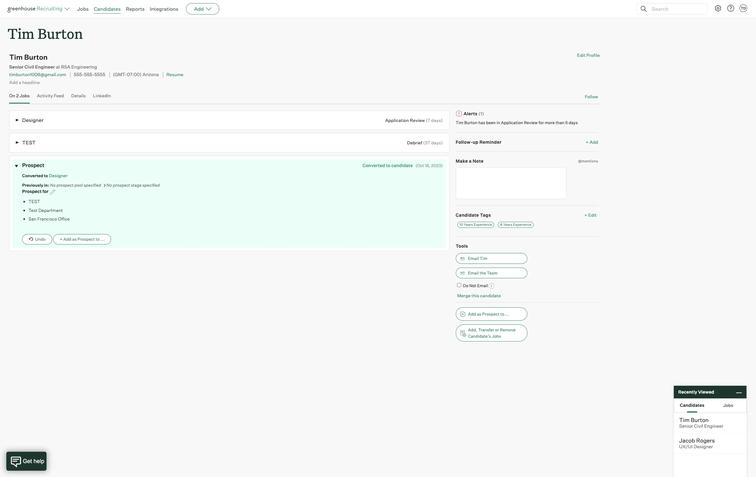 Task type: locate. For each thing, give the bounding box(es) containing it.
tim inside button
[[480, 256, 488, 261]]

civil up timburton1006@gmail.com link
[[24, 64, 34, 70]]

greenhouse recruiting image
[[8, 5, 65, 13]]

has
[[479, 120, 485, 125]]

a left headline
[[19, 80, 21, 85]]

review left (7 at the top of page
[[410, 118, 425, 123]]

merge this candidate link
[[457, 293, 501, 299]]

td
[[741, 6, 746, 10]]

1 vertical spatial converted
[[22, 173, 43, 178]]

do
[[463, 283, 469, 288]]

burton for tim burton senior civil engineer
[[691, 417, 709, 424]]

1 horizontal spatial no
[[107, 183, 112, 188]]

designer up in:
[[49, 173, 68, 178]]

burton for tim burton has been in application review for more than 5 days
[[464, 120, 478, 125]]

add for add as prospect to ...
[[468, 312, 476, 317]]

senior inside tim burton senior civil engineer
[[679, 424, 693, 430]]

tim up the on the right
[[480, 256, 488, 261]]

1 no from the left
[[50, 183, 56, 188]]

debrief
[[407, 140, 422, 146]]

1 vertical spatial email
[[468, 271, 479, 276]]

candidates down recently viewed
[[680, 403, 705, 408]]

prospect for stage
[[113, 183, 130, 188]]

review
[[410, 118, 425, 123], [524, 120, 538, 125]]

1 years from the left
[[464, 223, 473, 227]]

no left stage
[[107, 183, 112, 188]]

0 horizontal spatial ...
[[101, 237, 104, 242]]

1 horizontal spatial ...
[[505, 312, 509, 317]]

5555
[[94, 72, 105, 78]]

+ inside + add as prospect to ... button
[[60, 237, 62, 242]]

designer down on 2 jobs link
[[22, 117, 44, 123]]

burton down alerts at the right top of page
[[464, 120, 478, 125]]

department
[[38, 208, 63, 213]]

feed
[[54, 93, 64, 98]]

a for add
[[19, 80, 21, 85]]

1 horizontal spatial specified
[[142, 183, 160, 188]]

candidate right this
[[480, 293, 501, 299]]

designer right ux/ui at the bottom
[[694, 445, 713, 450]]

@mentions link
[[578, 158, 598, 164]]

add inside button
[[468, 312, 476, 317]]

1 vertical spatial candidates
[[680, 403, 705, 408]]

previously in:
[[22, 183, 49, 188]]

email tim
[[468, 256, 488, 261]]

1 horizontal spatial edit
[[588, 213, 597, 218]]

0 horizontal spatial candidates
[[94, 6, 121, 12]]

2 years from the left
[[503, 223, 512, 227]]

add inside popup button
[[194, 6, 204, 12]]

for left more
[[539, 120, 544, 125]]

burton
[[38, 24, 83, 43], [24, 53, 48, 61], [464, 120, 478, 125], [691, 417, 709, 424]]

1 horizontal spatial a
[[469, 159, 472, 164]]

days
[[569, 120, 578, 125]]

1 horizontal spatial for
[[539, 120, 544, 125]]

...
[[101, 237, 104, 242], [505, 312, 509, 317]]

1 vertical spatial civil
[[694, 424, 703, 430]]

0 horizontal spatial prospect
[[56, 183, 74, 188]]

tim inside tim burton senior civil engineer at rsa engineering
[[9, 53, 23, 61]]

burton up timburton1006@gmail.com link
[[24, 53, 48, 61]]

test department
[[28, 208, 63, 213]]

senior up jacob
[[679, 424, 693, 430]]

1 vertical spatial days)
[[431, 140, 443, 146]]

0 horizontal spatial as
[[72, 237, 77, 242]]

(1)
[[479, 111, 484, 116]]

jobs inside on 2 jobs link
[[20, 93, 30, 98]]

Do Not Email checkbox
[[457, 283, 461, 288]]

1 555- from the left
[[74, 72, 84, 78]]

at
[[56, 64, 60, 70]]

1 specified from the left
[[84, 183, 101, 188]]

burton up rogers
[[691, 417, 709, 424]]

experience right 8
[[513, 223, 532, 227]]

0 horizontal spatial a
[[19, 80, 21, 85]]

+ inside + edit link
[[585, 213, 587, 218]]

0 vertical spatial candidates
[[94, 6, 121, 12]]

0 horizontal spatial candidate
[[391, 163, 413, 168]]

team
[[487, 271, 498, 276]]

for down in:
[[42, 189, 49, 194]]

previously
[[22, 183, 43, 188]]

follow
[[585, 94, 598, 99]]

+ for + edit
[[585, 213, 587, 218]]

engineer inside tim burton senior civil engineer at rsa engineering
[[35, 64, 55, 70]]

0 horizontal spatial converted
[[22, 173, 43, 178]]

+ inside + add link
[[586, 139, 589, 145]]

converted inside converted to designer
[[22, 173, 43, 178]]

senior
[[9, 64, 24, 70], [679, 424, 693, 430]]

rsa
[[61, 64, 70, 70]]

candidates right jobs link
[[94, 6, 121, 12]]

for
[[539, 120, 544, 125], [42, 189, 49, 194]]

0 horizontal spatial years
[[464, 223, 473, 227]]

1 horizontal spatial civil
[[694, 424, 703, 430]]

0 horizontal spatial application
[[385, 118, 409, 123]]

None text field
[[456, 168, 567, 199]]

email left the on the right
[[468, 271, 479, 276]]

0 vertical spatial engineer
[[35, 64, 55, 70]]

1 horizontal spatial designer
[[49, 173, 68, 178]]

0 horizontal spatial senior
[[9, 64, 24, 70]]

0 vertical spatial +
[[586, 139, 589, 145]]

1 vertical spatial for
[[42, 189, 49, 194]]

1 vertical spatial senior
[[679, 424, 693, 430]]

no right in:
[[50, 183, 56, 188]]

tim burton has been in application review for more than 5 days
[[456, 120, 578, 125]]

email for email the team
[[468, 271, 479, 276]]

(oct
[[416, 163, 424, 168]]

candidate left "(oct" at the top of page
[[391, 163, 413, 168]]

td button
[[739, 3, 749, 13]]

transfer
[[478, 328, 494, 333]]

2 specified from the left
[[142, 183, 160, 188]]

a left note
[[469, 159, 472, 164]]

been
[[486, 120, 496, 125]]

francisco
[[37, 216, 57, 222]]

engineer for tim burton senior civil engineer
[[704, 424, 724, 430]]

0 horizontal spatial designer
[[22, 117, 44, 123]]

days) right (37
[[431, 140, 443, 146]]

application right in
[[501, 120, 523, 125]]

1 prospect from the left
[[56, 183, 74, 188]]

1 vertical spatial candidate
[[480, 293, 501, 299]]

tim burton senior civil engineer at rsa engineering
[[9, 53, 97, 70]]

1 vertical spatial +
[[585, 213, 587, 218]]

0 horizontal spatial edit
[[577, 53, 586, 58]]

resume link
[[167, 72, 183, 77]]

alerts
[[464, 111, 478, 116]]

candidate's
[[468, 334, 491, 339]]

add button
[[186, 3, 219, 15]]

0 vertical spatial ...
[[101, 237, 104, 242]]

+ for + add
[[586, 139, 589, 145]]

1 horizontal spatial engineer
[[704, 424, 724, 430]]

application up debrief
[[385, 118, 409, 123]]

undo
[[35, 237, 46, 242]]

days) right (7 at the top of page
[[431, 118, 443, 123]]

senior inside tim burton senior civil engineer at rsa engineering
[[9, 64, 24, 70]]

specified right stage
[[142, 183, 160, 188]]

office
[[58, 216, 70, 222]]

activity
[[37, 93, 53, 98]]

viewed
[[698, 390, 714, 395]]

integrations
[[150, 6, 179, 12]]

years right 8
[[503, 223, 512, 227]]

0 horizontal spatial experience
[[474, 223, 492, 227]]

civil inside tim burton senior civil engineer
[[694, 424, 703, 430]]

make
[[456, 159, 468, 164]]

1 horizontal spatial as
[[477, 312, 481, 317]]

senior up add a headline
[[9, 64, 24, 70]]

experience down tags
[[474, 223, 492, 227]]

experience
[[474, 223, 492, 227], [513, 223, 532, 227]]

5
[[565, 120, 568, 125]]

tim up the follow-
[[456, 120, 464, 125]]

to inside converted to designer
[[44, 173, 48, 178]]

1 days) from the top
[[431, 118, 443, 123]]

tim up add a headline
[[9, 53, 23, 61]]

tools
[[456, 244, 468, 249]]

designer inside "jacob rogers ux/ui designer"
[[694, 445, 713, 450]]

1 horizontal spatial converted
[[363, 163, 385, 168]]

1 vertical spatial as
[[477, 312, 481, 317]]

... inside button
[[505, 312, 509, 317]]

activity feed
[[37, 93, 64, 98]]

san
[[28, 216, 36, 222]]

0 horizontal spatial for
[[42, 189, 49, 194]]

specified right pool
[[84, 183, 101, 188]]

more
[[545, 120, 555, 125]]

1 vertical spatial test
[[28, 199, 40, 204]]

2 horizontal spatial designer
[[694, 445, 713, 450]]

2 vertical spatial designer
[[694, 445, 713, 450]]

prospect inside + add as prospect to ... button
[[78, 237, 95, 242]]

application
[[385, 118, 409, 123], [501, 120, 523, 125]]

engineer inside tim burton senior civil engineer
[[704, 424, 724, 430]]

1 vertical spatial a
[[469, 159, 472, 164]]

add as prospect to ... button
[[456, 308, 527, 321]]

555-
[[74, 72, 84, 78], [84, 72, 94, 78]]

jacob
[[679, 438, 695, 445]]

0 vertical spatial email
[[468, 256, 479, 261]]

follow-
[[456, 139, 473, 145]]

tim for tim burton senior civil engineer
[[679, 417, 690, 424]]

0 vertical spatial civil
[[24, 64, 34, 70]]

0 vertical spatial a
[[19, 80, 21, 85]]

tim up jacob
[[679, 417, 690, 424]]

2 days) from the top
[[431, 140, 443, 146]]

0 horizontal spatial engineer
[[35, 64, 55, 70]]

burton up tim burton senior civil engineer at rsa engineering
[[38, 24, 83, 43]]

no for no prospect pool specified
[[50, 183, 56, 188]]

configure image
[[715, 4, 722, 12]]

civil up rogers
[[694, 424, 703, 430]]

engineer up timburton1006@gmail.com on the left of page
[[35, 64, 55, 70]]

note
[[473, 159, 484, 164]]

this
[[472, 293, 479, 299]]

+ add as prospect to ... button
[[53, 234, 111, 245]]

tim burton senior civil engineer
[[679, 417, 724, 430]]

0 horizontal spatial civil
[[24, 64, 34, 70]]

0 horizontal spatial review
[[410, 118, 425, 123]]

07:00)
[[127, 72, 142, 78]]

1 vertical spatial ...
[[505, 312, 509, 317]]

tab list
[[674, 399, 746, 413]]

candidate for to
[[391, 163, 413, 168]]

1 horizontal spatial experience
[[513, 223, 532, 227]]

+ add as prospect to ...
[[60, 237, 104, 242]]

years
[[464, 223, 473, 227], [503, 223, 512, 227]]

1 horizontal spatial prospect
[[113, 183, 130, 188]]

1 experience from the left
[[474, 223, 492, 227]]

add
[[194, 6, 204, 12], [9, 80, 18, 85], [590, 139, 598, 145], [63, 237, 71, 242], [468, 312, 476, 317]]

email right 'not'
[[477, 283, 488, 288]]

prospect down designer link
[[56, 183, 74, 188]]

candidate for this
[[480, 293, 501, 299]]

1 horizontal spatial candidates
[[680, 403, 705, 408]]

1 vertical spatial engineer
[[704, 424, 724, 430]]

tim down greenhouse recruiting image
[[8, 24, 34, 43]]

tim for tim burton has been in application review for more than 5 days
[[456, 120, 464, 125]]

0 vertical spatial as
[[72, 237, 77, 242]]

email the team button
[[456, 268, 527, 279]]

burton inside tim burton senior civil engineer at rsa engineering
[[24, 53, 48, 61]]

0 vertical spatial candidate
[[391, 163, 413, 168]]

0 vertical spatial days)
[[431, 118, 443, 123]]

1 horizontal spatial candidate
[[480, 293, 501, 299]]

email up email the team
[[468, 256, 479, 261]]

tim inside tim burton senior civil engineer
[[679, 417, 690, 424]]

email the team
[[468, 271, 498, 276]]

the
[[480, 271, 486, 276]]

prospect inside add as prospect to ... button
[[482, 312, 500, 317]]

do not email
[[463, 283, 488, 288]]

on 2 jobs
[[9, 93, 30, 98]]

engineer up rogers
[[704, 424, 724, 430]]

0 vertical spatial senior
[[9, 64, 24, 70]]

to
[[386, 163, 391, 168], [44, 173, 48, 178], [96, 237, 100, 242], [501, 312, 504, 317]]

2 prospect from the left
[[113, 183, 130, 188]]

2 no from the left
[[107, 183, 112, 188]]

add for add
[[194, 6, 204, 12]]

years for 10
[[464, 223, 473, 227]]

edit profile link
[[577, 53, 600, 58]]

converted for candidate
[[363, 163, 385, 168]]

civil inside tim burton senior civil engineer at rsa engineering
[[24, 64, 34, 70]]

pool
[[74, 183, 83, 188]]

review left more
[[524, 120, 538, 125]]

2 vertical spatial +
[[60, 237, 62, 242]]

burton inside tim burton senior civil engineer
[[691, 417, 709, 424]]

prospect left stage
[[113, 183, 130, 188]]

jobs inside add, transfer or remove candidate's jobs
[[492, 334, 501, 339]]

years right 10
[[464, 223, 473, 227]]

no
[[50, 183, 56, 188], [107, 183, 112, 188]]

0 horizontal spatial specified
[[84, 183, 101, 188]]

2 experience from the left
[[513, 223, 532, 227]]

0 vertical spatial converted
[[363, 163, 385, 168]]

to inside button
[[96, 237, 100, 242]]

years for 8
[[503, 223, 512, 227]]

0 horizontal spatial no
[[50, 183, 56, 188]]

tim for tim burton
[[8, 24, 34, 43]]

1 horizontal spatial senior
[[679, 424, 693, 430]]

1 horizontal spatial years
[[503, 223, 512, 227]]

converted
[[363, 163, 385, 168], [22, 173, 43, 178]]



Task type: vqa. For each thing, say whether or not it's contained in the screenshot.
Technical inside 'Sharpay Jones has been in Technical Interview for more than 14 days Designer'
no



Task type: describe. For each thing, give the bounding box(es) containing it.
not
[[469, 283, 476, 288]]

senior for tim burton senior civil engineer at rsa engineering
[[9, 64, 24, 70]]

(37
[[423, 140, 430, 146]]

make a note
[[456, 159, 484, 164]]

engineer for tim burton senior civil engineer at rsa engineering
[[35, 64, 55, 70]]

profile
[[587, 53, 600, 58]]

specified for no prospect stage specified
[[142, 183, 160, 188]]

linkedin
[[93, 93, 111, 98]]

to inside button
[[501, 312, 504, 317]]

converted to designer
[[22, 173, 68, 178]]

on
[[9, 93, 15, 98]]

rogers
[[697, 438, 715, 445]]

jacob rogers ux/ui designer
[[679, 438, 715, 450]]

reminder
[[480, 139, 502, 145]]

details link
[[71, 93, 86, 102]]

burton for tim burton
[[38, 24, 83, 43]]

0 vertical spatial for
[[539, 120, 544, 125]]

reports link
[[126, 6, 145, 12]]

add a headline
[[9, 80, 40, 85]]

+ add link
[[586, 139, 598, 145]]

arizona
[[143, 72, 159, 78]]

application review (7 days)
[[385, 118, 443, 123]]

a for make
[[469, 159, 472, 164]]

tab list containing candidates
[[674, 399, 746, 413]]

2
[[16, 93, 19, 98]]

(gmt-
[[113, 72, 127, 78]]

add,
[[468, 328, 477, 333]]

experience for 10 years experience
[[474, 223, 492, 227]]

debrief (37 days)
[[407, 140, 443, 146]]

reports
[[126, 6, 145, 12]]

2 vertical spatial email
[[477, 283, 488, 288]]

edit profile
[[577, 53, 600, 58]]

civil for tim burton senior civil engineer
[[694, 424, 703, 430]]

10
[[460, 223, 463, 227]]

remove
[[500, 328, 516, 333]]

san francisco office
[[28, 216, 70, 222]]

timburton1006@gmail.com link
[[9, 72, 66, 77]]

+ edit link
[[583, 211, 598, 219]]

... inside button
[[101, 237, 104, 242]]

prospect for pool
[[56, 183, 74, 188]]

tags
[[480, 213, 491, 218]]

2 555- from the left
[[84, 72, 94, 78]]

555-555-5555
[[74, 72, 105, 78]]

as inside button
[[72, 237, 77, 242]]

as inside button
[[477, 312, 481, 317]]

email for email tim
[[468, 256, 479, 261]]

1 horizontal spatial review
[[524, 120, 538, 125]]

in:
[[44, 183, 49, 188]]

follow link
[[585, 94, 598, 100]]

engineering
[[71, 64, 97, 70]]

8 years experience
[[500, 223, 532, 227]]

resume
[[167, 72, 183, 77]]

stage
[[131, 183, 142, 188]]

linkedin link
[[93, 93, 111, 102]]

senior for tim burton senior civil engineer
[[679, 424, 693, 430]]

undo link
[[22, 234, 52, 245]]

10 years experience
[[460, 223, 492, 227]]

add inside button
[[63, 237, 71, 242]]

1 vertical spatial edit
[[588, 213, 597, 218]]

no for no prospect stage specified
[[107, 183, 112, 188]]

merge this candidate
[[457, 293, 501, 299]]

on 2 jobs link
[[9, 93, 30, 102]]

+ edit
[[585, 213, 597, 218]]

designer link
[[49, 173, 68, 178]]

prospect for
[[22, 189, 49, 194]]

converted to candidate (oct 18, 2023)
[[363, 163, 443, 168]]

0 vertical spatial designer
[[22, 117, 44, 123]]

specified for no prospect pool specified
[[84, 183, 101, 188]]

candidates link
[[94, 6, 121, 12]]

tim for tim burton senior civil engineer at rsa engineering
[[9, 53, 23, 61]]

add, transfer or remove candidate's jobs
[[468, 328, 516, 339]]

+ for + add as prospect to ...
[[60, 237, 62, 242]]

email tim button
[[456, 253, 527, 264]]

candidate tags
[[456, 213, 491, 218]]

than
[[556, 120, 565, 125]]

follow-up reminder
[[456, 139, 502, 145]]

0 vertical spatial test
[[22, 140, 36, 146]]

1 horizontal spatial application
[[501, 120, 523, 125]]

burton for tim burton senior civil engineer at rsa engineering
[[24, 53, 48, 61]]

experience for 8 years experience
[[513, 223, 532, 227]]

add for add a headline
[[9, 80, 18, 85]]

0 vertical spatial edit
[[577, 53, 586, 58]]

up
[[473, 139, 479, 145]]

headline
[[22, 80, 40, 85]]

ux/ui
[[679, 445, 693, 450]]

converted for designer
[[22, 173, 43, 178]]

(7
[[426, 118, 430, 123]]

tim burton
[[8, 24, 83, 43]]

alerts (1)
[[464, 111, 484, 116]]

recently
[[678, 390, 697, 395]]

candidates inside tab list
[[680, 403, 705, 408]]

(gmt-07:00) arizona
[[113, 72, 159, 78]]

or
[[495, 328, 499, 333]]

1 vertical spatial designer
[[49, 173, 68, 178]]

civil for tim burton senior civil engineer at rsa engineering
[[24, 64, 34, 70]]

td button
[[740, 4, 747, 12]]

Search text field
[[650, 4, 702, 13]]

no prospect pool specified
[[50, 183, 101, 188]]

candidate
[[456, 213, 479, 218]]

@mentions
[[578, 159, 598, 164]]

8
[[500, 223, 503, 227]]



